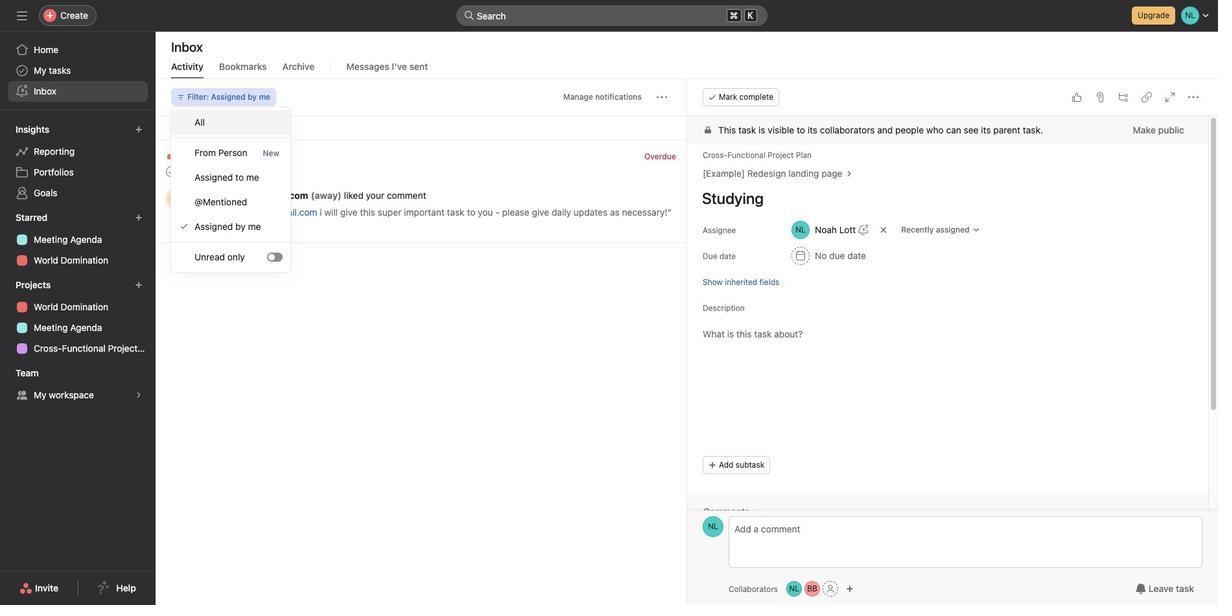 Task type: vqa. For each thing, say whether or not it's contained in the screenshot.
main content in Studying dialog
yes



Task type: describe. For each thing, give the bounding box(es) containing it.
add or remove collaborators image
[[805, 582, 820, 597]]

Search tasks, projects, and more text field
[[456, 5, 767, 26]]

add items to starred image
[[135, 214, 143, 222]]

new project or portfolio image
[[135, 281, 143, 289]]

projects element
[[0, 274, 156, 362]]

new insights image
[[135, 126, 143, 134]]

see details, my workspace image
[[135, 392, 143, 399]]

more actions image
[[657, 92, 667, 102]]

remove assignee image
[[880, 226, 888, 234]]

starred element
[[0, 206, 156, 274]]

prominent image
[[464, 10, 474, 21]]

global element
[[0, 32, 156, 110]]

insights element
[[0, 118, 156, 206]]

teams element
[[0, 362, 156, 409]]

comments image
[[753, 508, 760, 516]]

more actions for this task image
[[1189, 92, 1199, 102]]



Task type: locate. For each thing, give the bounding box(es) containing it.
0 likes. click to like this task image
[[1072, 92, 1082, 102]]

add or remove collaborators image left add or remove collaborators image
[[787, 582, 802, 597]]

studying dialog
[[687, 79, 1218, 606]]

add or remove collaborators image right add or remove collaborators image
[[846, 586, 854, 593]]

full screen image
[[1165, 92, 1176, 102]]

hide sidebar image
[[17, 10, 27, 21]]

Task Name text field
[[694, 184, 1193, 213]]

radio item
[[171, 110, 290, 135]]

add or remove collaborators image
[[787, 582, 802, 597], [846, 586, 854, 593]]

attachments: add a file to this task, studying image
[[1095, 92, 1106, 102]]

0 horizontal spatial add or remove collaborators image
[[787, 582, 802, 597]]

1 horizontal spatial add or remove collaborators image
[[846, 586, 854, 593]]

open user profile image
[[703, 517, 724, 538]]

copy task link image
[[1142, 92, 1152, 102]]

None field
[[456, 5, 767, 26]]

main content inside studying dialog
[[687, 116, 1209, 606]]

add subtask image
[[1119, 92, 1129, 102]]

add to bookmarks image
[[641, 155, 652, 165]]

archive notifications image
[[662, 155, 672, 165]]

main content
[[687, 116, 1209, 606]]



